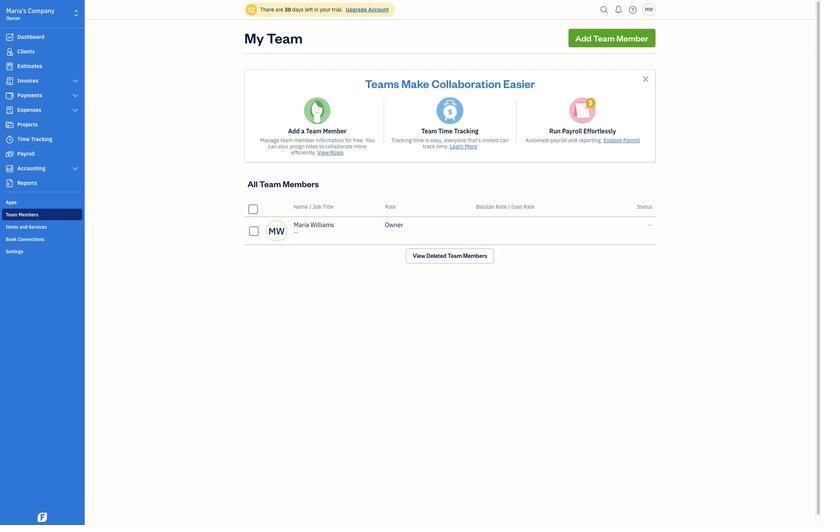 Task type: locate. For each thing, give the bounding box(es) containing it.
2 horizontal spatial members
[[463, 253, 487, 260]]

1 horizontal spatial rate
[[524, 204, 535, 211]]

payroll inside main "element"
[[17, 151, 35, 157]]

chevron large down image for expenses
[[72, 107, 79, 114]]

0 horizontal spatial members
[[19, 212, 38, 218]]

1 vertical spatial view
[[413, 253, 425, 260]]

0 horizontal spatial add
[[288, 127, 300, 135]]

projects link
[[2, 118, 82, 132]]

clients link
[[2, 45, 82, 59]]

team time tracking image
[[437, 97, 464, 124]]

roles
[[306, 143, 318, 150]]

also
[[278, 143, 288, 150]]

items
[[6, 224, 18, 230]]

member up the information
[[323, 127, 347, 135]]

a
[[301, 127, 305, 135]]

1 vertical spatial and
[[20, 224, 28, 230]]

payroll up payroll
[[562, 127, 582, 135]]

add
[[575, 33, 592, 44], [288, 127, 300, 135]]

0 horizontal spatial member
[[323, 127, 347, 135]]

/ left cost
[[508, 204, 510, 211]]

team members link
[[2, 209, 82, 221]]

0 horizontal spatial time
[[17, 136, 30, 143]]

clients
[[17, 48, 35, 55]]

accounting link
[[2, 162, 82, 176]]

mw left maria
[[269, 225, 285, 237]]

1 vertical spatial time
[[17, 136, 30, 143]]

/ left job
[[309, 204, 311, 211]]

0 vertical spatial chevron large down image
[[72, 93, 79, 99]]

0 horizontal spatial view
[[317, 149, 329, 156]]

1 horizontal spatial owner
[[385, 221, 403, 229]]

can for team time tracking
[[500, 137, 509, 144]]

1 vertical spatial members
[[19, 212, 38, 218]]

1 horizontal spatial and
[[568, 137, 577, 144]]

payroll right explore
[[623, 137, 640, 144]]

rate right cost
[[524, 204, 535, 211]]

time
[[439, 127, 453, 135], [17, 136, 30, 143]]

add for add a team member
[[288, 127, 300, 135]]

collaborate
[[325, 143, 353, 150]]

projects
[[17, 121, 38, 128]]

view
[[317, 149, 329, 156], [413, 253, 425, 260]]

2 chevron large down image from the top
[[72, 107, 79, 114]]

1 chevron large down image from the top
[[72, 93, 79, 99]]

project image
[[5, 121, 14, 129]]

payroll up accounting
[[17, 151, 35, 157]]

and inside run payroll effortlessly automate payroll and reporting. explore payroll
[[568, 137, 577, 144]]

maria's company owner
[[6, 7, 54, 21]]

— down maria
[[294, 229, 298, 236]]

2 vertical spatial chevron large down image
[[72, 166, 79, 172]]

owner down the 'maria's'
[[6, 15, 20, 21]]

1 vertical spatial payroll
[[623, 137, 640, 144]]

view for view deleted team members
[[413, 253, 425, 260]]

0 vertical spatial view
[[317, 149, 329, 156]]

1 horizontal spatial can
[[500, 137, 509, 144]]

team down search icon
[[593, 33, 615, 44]]

trial.
[[332, 6, 343, 13]]

collaboration
[[432, 76, 501, 91]]

time tracking
[[17, 136, 52, 143]]

chevron large down image inside "payments" link
[[72, 93, 79, 99]]

reports link
[[2, 177, 82, 191]]

my
[[244, 29, 264, 47]]

1 horizontal spatial mw
[[645, 7, 653, 12]]

team time tracking
[[422, 127, 479, 135]]

1 horizontal spatial tracking
[[391, 137, 412, 144]]

add team member
[[575, 33, 649, 44]]

can
[[500, 137, 509, 144], [268, 143, 277, 150]]

run payroll effortlessly image
[[569, 97, 596, 124]]

0 horizontal spatial mw
[[269, 225, 285, 237]]

payments
[[17, 92, 42, 99]]

bank connections link
[[2, 234, 82, 245]]

team down apps
[[6, 212, 17, 218]]

settings
[[6, 249, 23, 255]]

and right payroll
[[568, 137, 577, 144]]

tracking up that's
[[454, 127, 479, 135]]

0 horizontal spatial owner
[[6, 15, 20, 21]]

chart image
[[5, 165, 14, 173]]

time
[[413, 137, 424, 144]]

tracking inside time tracking link
[[31, 136, 52, 143]]

tracking
[[454, 127, 479, 135], [31, 136, 52, 143], [391, 137, 412, 144]]

time.
[[437, 143, 449, 150]]

1 rate from the left
[[496, 204, 507, 211]]

team right deleted
[[448, 253, 462, 260]]

payment image
[[5, 92, 14, 100]]

view left roles
[[317, 149, 329, 156]]

report image
[[5, 180, 14, 187]]

0 vertical spatial members
[[283, 179, 319, 189]]

0 vertical spatial —
[[648, 221, 653, 229]]

can inside tracking time is easy, everyone that's invited can track time.
[[500, 137, 509, 144]]

view left deleted
[[413, 253, 425, 260]]

0 vertical spatial member
[[617, 33, 649, 44]]

team
[[281, 137, 293, 144]]

mw inside dropdown button
[[645, 7, 653, 12]]

/
[[309, 204, 311, 211], [508, 204, 510, 211]]

rate
[[496, 204, 507, 211], [524, 204, 535, 211]]

—
[[648, 221, 653, 229], [294, 229, 298, 236]]

1 vertical spatial chevron large down image
[[72, 107, 79, 114]]

0 vertical spatial time
[[439, 127, 453, 135]]

1 / from the left
[[309, 204, 311, 211]]

chevron large down image
[[72, 78, 79, 84]]

and
[[568, 137, 577, 144], [20, 224, 28, 230]]

payments link
[[2, 89, 82, 103]]

0 horizontal spatial tracking
[[31, 136, 52, 143]]

can right invited
[[500, 137, 509, 144]]

1 horizontal spatial /
[[508, 204, 510, 211]]

efficiently.
[[291, 149, 316, 156]]

free.
[[353, 137, 364, 144]]

services
[[29, 224, 47, 230]]

1 horizontal spatial add
[[575, 33, 592, 44]]

members
[[283, 179, 319, 189], [19, 212, 38, 218], [463, 253, 487, 260]]

assign
[[289, 143, 305, 150]]

member
[[617, 33, 649, 44], [323, 127, 347, 135]]

view for view roles
[[317, 149, 329, 156]]

and right items at top
[[20, 224, 28, 230]]

accounting
[[17, 165, 45, 172]]

billable
[[476, 204, 494, 211]]

tracking time is easy, everyone that's invited can track time.
[[391, 137, 509, 150]]

chevron large down image inside 'accounting' link
[[72, 166, 79, 172]]

deleted
[[426, 253, 447, 260]]

1 horizontal spatial time
[[439, 127, 453, 135]]

payroll
[[551, 137, 567, 144]]

0 horizontal spatial /
[[309, 204, 311, 211]]

team right a
[[306, 127, 322, 135]]

apps
[[6, 200, 17, 206]]

0 horizontal spatial and
[[20, 224, 28, 230]]

0 vertical spatial owner
[[6, 15, 20, 21]]

team
[[267, 29, 303, 47], [593, 33, 615, 44], [306, 127, 322, 135], [422, 127, 437, 135], [259, 179, 281, 189], [6, 212, 17, 218], [448, 253, 462, 260]]

2 vertical spatial payroll
[[17, 151, 35, 157]]

name
[[294, 204, 308, 211]]

add team member button
[[569, 29, 656, 47]]

1 vertical spatial —
[[294, 229, 298, 236]]

account
[[368, 6, 389, 13]]

upgrade
[[346, 6, 367, 13]]

1 horizontal spatial member
[[617, 33, 649, 44]]

1 horizontal spatial view
[[413, 253, 425, 260]]

timer image
[[5, 136, 14, 144]]

go to help image
[[627, 4, 639, 16]]

members inside main "element"
[[19, 212, 38, 218]]

name / job title
[[294, 204, 334, 211]]

— down status
[[648, 221, 653, 229]]

more
[[354, 143, 367, 150]]

payroll
[[562, 127, 582, 135], [623, 137, 640, 144], [17, 151, 35, 157]]

time up easy, at the right of page
[[439, 127, 453, 135]]

2 vertical spatial members
[[463, 253, 487, 260]]

owner down the role
[[385, 221, 403, 229]]

member down go to help image
[[617, 33, 649, 44]]

add a team member image
[[304, 97, 331, 124]]

rate left cost
[[496, 204, 507, 211]]

can left also
[[268, 143, 277, 150]]

mw right go to help image
[[645, 7, 653, 12]]

1 horizontal spatial members
[[283, 179, 319, 189]]

0 vertical spatial payroll
[[562, 127, 582, 135]]

everyone
[[444, 137, 466, 144]]

3 chevron large down image from the top
[[72, 166, 79, 172]]

add inside button
[[575, 33, 592, 44]]

0 horizontal spatial payroll
[[17, 151, 35, 157]]

0 horizontal spatial rate
[[496, 204, 507, 211]]

time right timer image
[[17, 136, 30, 143]]

tracking left time
[[391, 137, 412, 144]]

tracking inside tracking time is easy, everyone that's invited can track time.
[[391, 137, 412, 144]]

chevron large down image
[[72, 93, 79, 99], [72, 107, 79, 114], [72, 166, 79, 172]]

can inside manage team member information for free. you can also assign roles to collaborate more efficiently.
[[268, 143, 277, 150]]

add a team member
[[288, 127, 347, 135]]

tracking down "projects" link
[[31, 136, 52, 143]]

reporting.
[[579, 137, 602, 144]]

0 vertical spatial add
[[575, 33, 592, 44]]

1 horizontal spatial —
[[648, 221, 653, 229]]

freshbooks image
[[36, 514, 49, 523]]

0 horizontal spatial —
[[294, 229, 298, 236]]

track
[[423, 143, 435, 150]]

0 horizontal spatial can
[[268, 143, 277, 150]]

0 vertical spatial and
[[568, 137, 577, 144]]

invited
[[482, 137, 499, 144]]

1 vertical spatial add
[[288, 127, 300, 135]]

dashboard
[[17, 33, 45, 40]]

chevron large down image inside expenses link
[[72, 107, 79, 114]]

0 vertical spatial mw
[[645, 7, 653, 12]]



Task type: vqa. For each thing, say whether or not it's contained in the screenshot.


Task type: describe. For each thing, give the bounding box(es) containing it.
apps link
[[2, 197, 82, 208]]

run
[[549, 127, 561, 135]]

cost
[[511, 204, 522, 211]]

view roles
[[317, 149, 344, 156]]

items and services
[[6, 224, 47, 230]]

money image
[[5, 151, 14, 158]]

billable rate / cost rate
[[476, 204, 535, 211]]

teams make collaboration easier
[[365, 76, 535, 91]]

there
[[260, 6, 274, 13]]

maria williams —
[[294, 221, 334, 236]]

dashboard image
[[5, 33, 14, 41]]

mw button
[[643, 3, 656, 16]]

estimates link
[[2, 60, 82, 74]]

expenses link
[[2, 104, 82, 117]]

team inside add team member button
[[593, 33, 615, 44]]

days
[[292, 6, 304, 13]]

information
[[316, 137, 344, 144]]

crown image
[[248, 6, 256, 14]]

reports
[[17, 180, 37, 187]]

are
[[276, 6, 283, 13]]

in
[[314, 6, 319, 13]]

teams
[[365, 76, 399, 91]]

roles
[[330, 149, 344, 156]]

make
[[401, 76, 429, 91]]

dashboard link
[[2, 30, 82, 44]]

automate
[[525, 137, 549, 144]]

main element
[[0, 0, 104, 526]]

chevron large down image for accounting
[[72, 166, 79, 172]]

easier
[[503, 76, 535, 91]]

owner inside maria's company owner
[[6, 15, 20, 21]]

job
[[313, 204, 322, 211]]

1 horizontal spatial payroll
[[562, 127, 582, 135]]

bank connections
[[6, 237, 44, 243]]

invoices
[[17, 77, 38, 84]]

learn more
[[450, 143, 477, 150]]

all
[[248, 179, 258, 189]]

to
[[319, 143, 324, 150]]

williams
[[311, 221, 334, 229]]

easy,
[[431, 137, 443, 144]]

team members
[[6, 212, 38, 218]]

left
[[305, 6, 313, 13]]

team down 30
[[267, 29, 303, 47]]

2 / from the left
[[508, 204, 510, 211]]

team inside view deleted team members link
[[448, 253, 462, 260]]

that's
[[468, 137, 481, 144]]

all team members
[[248, 179, 319, 189]]

add for add team member
[[575, 33, 592, 44]]

maria's
[[6, 7, 26, 15]]

chevron large down image for payments
[[72, 93, 79, 99]]

settings link
[[2, 246, 82, 258]]

run payroll effortlessly automate payroll and reporting. explore payroll
[[525, 127, 640, 144]]

team right all
[[259, 179, 281, 189]]

estimate image
[[5, 63, 14, 70]]

status
[[637, 204, 653, 211]]

close image
[[641, 75, 650, 84]]

maria
[[294, 221, 309, 229]]

my team
[[244, 29, 303, 47]]

— inside "maria williams —"
[[294, 229, 298, 236]]

manage
[[260, 137, 279, 144]]

company
[[28, 7, 54, 15]]

connections
[[18, 237, 44, 243]]

1 vertical spatial mw
[[269, 225, 285, 237]]

client image
[[5, 48, 14, 56]]

is
[[425, 137, 429, 144]]

your
[[320, 6, 331, 13]]

team up is
[[422, 127, 437, 135]]

you
[[365, 137, 374, 144]]

2 rate from the left
[[524, 204, 535, 211]]

team inside team members link
[[6, 212, 17, 218]]

2 horizontal spatial payroll
[[623, 137, 640, 144]]

time inside main "element"
[[17, 136, 30, 143]]

and inside main "element"
[[20, 224, 28, 230]]

view deleted team members link
[[406, 249, 494, 264]]

learn
[[450, 143, 464, 150]]

there are 30 days left in your trial. upgrade account
[[260, 6, 389, 13]]

explore
[[604, 137, 622, 144]]

can for add a team member
[[268, 143, 277, 150]]

effortlessly
[[584, 127, 616, 135]]

member inside button
[[617, 33, 649, 44]]

role
[[385, 204, 396, 211]]

search image
[[598, 4, 611, 16]]

for
[[345, 137, 352, 144]]

notifications image
[[613, 2, 625, 17]]

invoice image
[[5, 77, 14, 85]]

expense image
[[5, 107, 14, 114]]

expenses
[[17, 107, 41, 114]]

bank
[[6, 237, 17, 243]]

invoices link
[[2, 74, 82, 88]]

time tracking link
[[2, 133, 82, 147]]

manage team member information for free. you can also assign roles to collaborate more efficiently.
[[260, 137, 374, 156]]

more
[[465, 143, 477, 150]]

1 vertical spatial owner
[[385, 221, 403, 229]]

upgrade account link
[[344, 6, 389, 13]]

items and services link
[[2, 221, 82, 233]]

1 vertical spatial member
[[323, 127, 347, 135]]

payroll link
[[2, 147, 82, 161]]

2 horizontal spatial tracking
[[454, 127, 479, 135]]

title
[[323, 204, 334, 211]]



